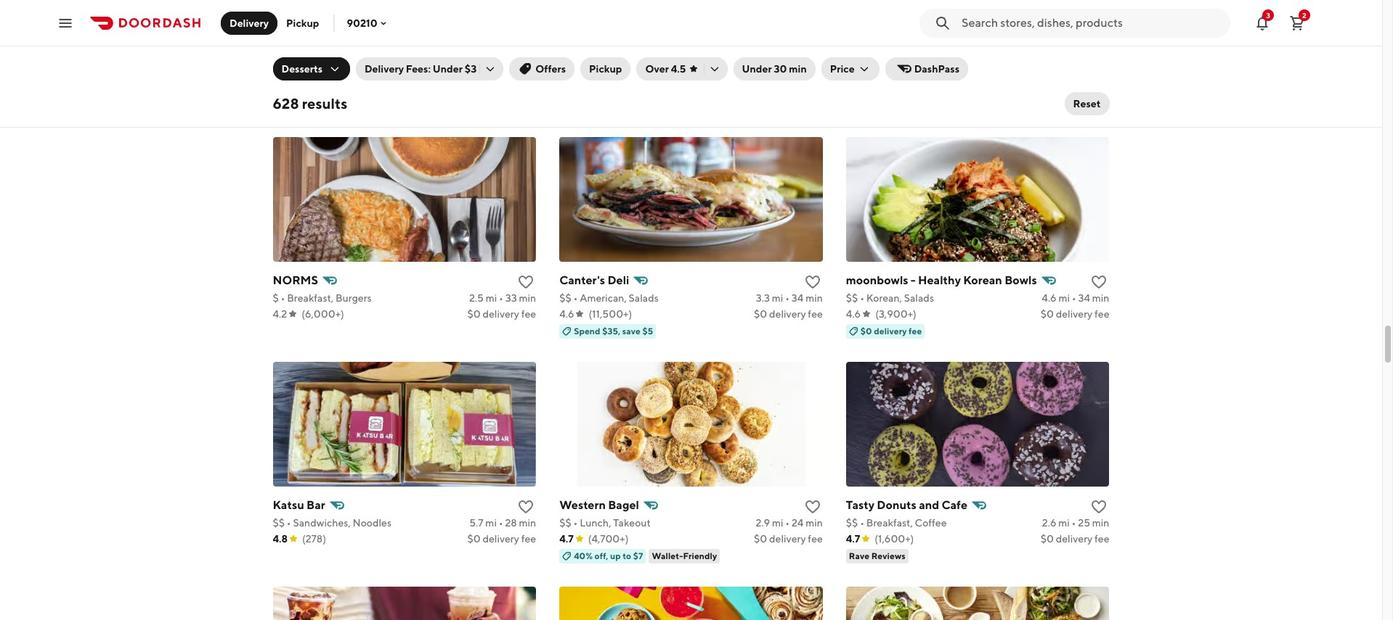 Task type: locate. For each thing, give the bounding box(es) containing it.
salads down deli
[[629, 292, 659, 304]]

3 items, open order cart image
[[1288, 14, 1306, 32]]

0 vertical spatial to
[[336, 101, 344, 112]]

delivery inside delivery "button"
[[230, 17, 269, 29]]

off, for 20%
[[308, 101, 321, 112]]

628 results
[[273, 95, 347, 112]]

takeout for $$ • lunch, takeout
[[613, 518, 651, 529]]

2 34 from the left
[[1078, 292, 1090, 304]]

$​0 delivery fee for katsu bar
[[467, 534, 536, 545]]

0 vertical spatial pickup button
[[277, 11, 328, 34]]

20% off, up to $5
[[287, 101, 357, 112]]

4.2
[[273, 308, 287, 320]]

2.9
[[756, 518, 770, 529]]

2 4.7 from the left
[[846, 534, 860, 545]]

0 vertical spatial pickup
[[286, 17, 319, 29]]

2 salads from the left
[[904, 292, 934, 304]]

0 vertical spatial breakfast,
[[287, 292, 334, 304]]

$​0 delivery fee for canter's deli
[[754, 308, 823, 320]]

1 vertical spatial sandwiches,
[[293, 518, 351, 529]]

1 horizontal spatial to
[[623, 551, 631, 562]]

bar up the (278)
[[307, 499, 325, 513]]

0 horizontal spatial 34
[[792, 292, 804, 304]]

(1,600+)
[[875, 534, 914, 545]]

under
[[433, 63, 463, 75], [742, 63, 772, 75]]

1 vertical spatial pickup
[[589, 63, 622, 75]]

1 vertical spatial delivery
[[365, 63, 404, 75]]

1 horizontal spatial $$ • sandwiches, noodles
[[559, 67, 678, 79]]

spend
[[574, 326, 600, 337]]

1 vertical spatial pickup button
[[580, 57, 631, 81]]

burgers
[[336, 292, 372, 304]]

western bagel up price
[[846, 48, 926, 62]]

click to add this store to your saved list image
[[804, 274, 821, 291], [517, 499, 535, 516], [804, 499, 821, 516], [1091, 499, 1108, 516]]

1 vertical spatial takeout
[[613, 518, 651, 529]]

1 horizontal spatial lunch,
[[866, 67, 898, 79]]

1 horizontal spatial takeout
[[900, 67, 937, 79]]

$$ inside $$ • lunch, takeout $​0 delivery fee
[[846, 67, 858, 79]]

1 horizontal spatial under
[[742, 63, 772, 75]]

3.3 mi • 34 min
[[756, 292, 823, 304]]

min inside button
[[789, 63, 807, 75]]

0 horizontal spatial 4.6
[[559, 308, 574, 320]]

delivery for delivery fees: under $3
[[365, 63, 404, 75]]

delivery for western bagel
[[769, 534, 806, 545]]

0 horizontal spatial western bagel
[[559, 499, 639, 513]]

0 horizontal spatial under
[[433, 63, 463, 75]]

up for $7
[[610, 551, 621, 562]]

fee for western bagel
[[808, 534, 823, 545]]

1 horizontal spatial katsu bar
[[559, 48, 612, 62]]

western
[[846, 48, 892, 62], [559, 499, 606, 513]]

2 horizontal spatial bar
[[593, 48, 612, 62]]

click to add this store to your saved list image for katsu bar
[[517, 499, 535, 516]]

bagel up $$ • lunch, takeout
[[608, 499, 639, 513]]

4.5
[[671, 63, 686, 75]]

sandwiches, left over
[[580, 67, 637, 79]]

michoacana
[[288, 48, 354, 62]]

5.7 mi • 28 min
[[756, 67, 823, 79], [469, 518, 536, 529]]

off,
[[308, 101, 321, 112], [595, 551, 608, 562]]

$$ • lunch, takeout
[[559, 518, 651, 529]]

click to add this store to your saved list image
[[517, 48, 535, 66], [804, 48, 821, 66], [517, 274, 535, 291], [1091, 274, 1108, 291]]

0 vertical spatial takeout
[[900, 67, 937, 79]]

1 horizontal spatial 28
[[792, 67, 804, 79]]

price
[[830, 63, 855, 75]]

7.1
[[472, 67, 483, 79]]

to
[[336, 101, 344, 112], [623, 551, 631, 562]]

1 horizontal spatial bagel
[[895, 48, 926, 62]]

0 horizontal spatial up
[[323, 101, 334, 112]]

pickup button
[[277, 11, 328, 34], [580, 57, 631, 81]]

1 vertical spatial off,
[[595, 551, 608, 562]]

min for (6,000+)
[[519, 292, 536, 304]]

western bagel up $$ • lunch, takeout
[[559, 499, 639, 513]]

(4,700+)
[[588, 534, 629, 545]]

katsu bar for click to add this store to your saved list icon associated with katsu bar
[[559, 48, 612, 62]]

0 horizontal spatial salads
[[629, 292, 659, 304]]

0 vertical spatial 5.7 mi • 28 min
[[756, 67, 823, 79]]

5.7
[[756, 67, 770, 79], [469, 518, 483, 529]]

1 salads from the left
[[629, 292, 659, 304]]

1 horizontal spatial up
[[610, 551, 621, 562]]

1 vertical spatial breakfast,
[[866, 518, 913, 529]]

lunch, inside $$ • lunch, takeout $​0 delivery fee
[[866, 67, 898, 79]]

1 horizontal spatial breakfast,
[[866, 518, 913, 529]]

0 horizontal spatial 5.7 mi • 28 min
[[469, 518, 536, 529]]

under left 30
[[742, 63, 772, 75]]

takeout up (4,700+)
[[613, 518, 651, 529]]

salads
[[629, 292, 659, 304], [904, 292, 934, 304]]

delivery
[[1056, 83, 1093, 95], [483, 308, 519, 320], [769, 308, 806, 320], [1056, 308, 1093, 320], [874, 326, 907, 337], [483, 534, 519, 545], [769, 534, 806, 545], [1056, 534, 1093, 545]]

$​0 for katsu
[[467, 534, 480, 545]]

2 button
[[1283, 8, 1312, 37]]

0 horizontal spatial sandwiches,
[[293, 518, 351, 529]]

pickup for the left pickup 'button'
[[286, 17, 319, 29]]

pickup left over
[[589, 63, 622, 75]]

0 horizontal spatial noodles
[[353, 518, 391, 529]]

min for (11,500+)
[[806, 292, 823, 304]]

pickup button left over
[[580, 57, 631, 81]]

korean,
[[866, 292, 902, 304]]

click to add this store to your saved list image for western bagel
[[804, 499, 821, 516]]

0 horizontal spatial 4.7
[[559, 534, 574, 545]]

delivery for canter's deli
[[769, 308, 806, 320]]

mi for (278)
[[485, 518, 497, 529]]

pickup for right pickup 'button'
[[589, 63, 622, 75]]

0 vertical spatial western bagel
[[846, 48, 926, 62]]

$​0 for tasty
[[1041, 534, 1054, 545]]

canter's deli
[[559, 274, 629, 287]]

1 horizontal spatial 4.6
[[846, 308, 861, 320]]

0 horizontal spatial lunch,
[[580, 518, 611, 529]]

0 vertical spatial $$ • sandwiches, noodles
[[559, 67, 678, 79]]

2 under from the left
[[742, 63, 772, 75]]

1 4.7 from the left
[[559, 534, 574, 545]]

1 vertical spatial $5
[[642, 326, 653, 337]]

to left $7
[[623, 551, 631, 562]]

delivery for katsu bar
[[483, 534, 519, 545]]

katsu bar up 'offers'
[[559, 48, 612, 62]]

1 vertical spatial up
[[610, 551, 621, 562]]

1 horizontal spatial western
[[846, 48, 892, 62]]

pickup up michoacana on the top left
[[286, 17, 319, 29]]

4.7 down $$ • lunch, takeout
[[559, 534, 574, 545]]

4.7
[[559, 534, 574, 545], [846, 534, 860, 545]]

34 for canter's deli
[[792, 292, 804, 304]]

off, for 40%
[[595, 551, 608, 562]]

fee for katsu bar
[[521, 534, 536, 545]]

click to add this store to your saved list image up 7.1 mi • 36 min
[[517, 48, 535, 66]]

delivery
[[230, 17, 269, 29], [365, 63, 404, 75]]

0 horizontal spatial katsu
[[273, 499, 304, 513]]

0 horizontal spatial 5.7
[[469, 518, 483, 529]]

1 vertical spatial to
[[623, 551, 631, 562]]

0 vertical spatial noodles
[[639, 67, 678, 79]]

0 horizontal spatial pickup
[[286, 17, 319, 29]]

mi
[[485, 67, 497, 79], [772, 67, 783, 79], [486, 292, 497, 304], [772, 292, 783, 304], [1059, 292, 1070, 304], [485, 518, 497, 529], [772, 518, 783, 529], [1058, 518, 1070, 529]]

1 vertical spatial katsu bar
[[273, 499, 325, 513]]

$$ for (11,500+)
[[559, 292, 571, 304]]

norms
[[273, 274, 318, 287]]

fee inside $$ • lunch, takeout $​0 delivery fee
[[1095, 83, 1109, 95]]

tasty donuts and cafe
[[846, 499, 967, 513]]

to for $5
[[336, 101, 344, 112]]

results
[[302, 95, 347, 112]]

0 horizontal spatial off,
[[308, 101, 321, 112]]

0 horizontal spatial to
[[336, 101, 344, 112]]

1 horizontal spatial 34
[[1078, 292, 1090, 304]]

$7
[[633, 551, 643, 562]]

0 horizontal spatial 28
[[505, 518, 517, 529]]

0 horizontal spatial breakfast,
[[287, 292, 334, 304]]

1 horizontal spatial pickup button
[[580, 57, 631, 81]]

0 horizontal spatial katsu bar
[[273, 499, 325, 513]]

0 vertical spatial up
[[323, 101, 334, 112]]

click to add this store to your saved list image left price
[[804, 48, 821, 66]]

0 vertical spatial 5.7
[[756, 67, 770, 79]]

1 horizontal spatial sandwiches,
[[580, 67, 637, 79]]

1 vertical spatial katsu
[[273, 499, 304, 513]]

1 horizontal spatial 5.7
[[756, 67, 770, 79]]

$ • breakfast, burgers
[[273, 292, 372, 304]]

(278)
[[302, 534, 326, 545]]

0 horizontal spatial takeout
[[613, 518, 651, 529]]

under left $3
[[433, 63, 463, 75]]

4.6 for moonbowls - healthy korean bowls
[[846, 308, 861, 320]]

offers
[[535, 63, 566, 75]]

1 vertical spatial western
[[559, 499, 606, 513]]

34
[[792, 292, 804, 304], [1078, 292, 1090, 304]]

4.6
[[1042, 292, 1057, 304], [559, 308, 574, 320], [846, 308, 861, 320]]

delivery for delivery
[[230, 17, 269, 29]]

western up price
[[846, 48, 892, 62]]

to down 'dessert'
[[336, 101, 344, 112]]

1 horizontal spatial pickup
[[589, 63, 622, 75]]

min
[[789, 63, 807, 75], [519, 67, 536, 79], [806, 67, 823, 79], [519, 292, 536, 304], [806, 292, 823, 304], [1092, 292, 1109, 304], [519, 518, 536, 529], [806, 518, 823, 529], [1092, 518, 1109, 529]]

4.7 up "rave"
[[846, 534, 860, 545]]

$5 down 'dessert'
[[346, 101, 357, 112]]

click to add this store to your saved list image for canter's deli
[[804, 274, 821, 291]]

katsu up 'offers'
[[559, 48, 591, 62]]

dashpass
[[914, 63, 959, 75]]

$$
[[559, 67, 571, 79], [846, 67, 858, 79], [559, 292, 571, 304], [846, 292, 858, 304], [273, 518, 285, 529], [559, 518, 571, 529], [846, 518, 858, 529]]

min for (4,700+)
[[806, 518, 823, 529]]

$$ • sandwiches, noodles
[[559, 67, 678, 79], [273, 518, 391, 529]]

takeout
[[900, 67, 937, 79], [613, 518, 651, 529]]

over
[[645, 63, 669, 75]]

breakfast, up '(6,000+)'
[[287, 292, 334, 304]]

under inside button
[[742, 63, 772, 75]]

bar right "offers" button on the left of page
[[593, 48, 612, 62]]

takeout right the price 'button'
[[900, 67, 937, 79]]

0 horizontal spatial $$ • sandwiches, noodles
[[273, 518, 391, 529]]

fee for canter's deli
[[808, 308, 823, 320]]

sandwiches, up the (278)
[[293, 518, 351, 529]]

1 vertical spatial 5.7 mi • 28 min
[[469, 518, 536, 529]]

lunch, for $$ • lunch, takeout
[[580, 518, 611, 529]]

0 horizontal spatial delivery
[[230, 17, 269, 29]]

off, right "20%"
[[308, 101, 321, 112]]

katsu
[[559, 48, 591, 62], [273, 499, 304, 513]]

0 horizontal spatial $5
[[346, 101, 357, 112]]

1 horizontal spatial off,
[[595, 551, 608, 562]]

fee for tasty donuts and cafe
[[1095, 534, 1109, 545]]

0 vertical spatial 28
[[792, 67, 804, 79]]

• inside $$ • lunch, takeout $​0 delivery fee
[[860, 67, 864, 79]]

1 horizontal spatial $5
[[642, 326, 653, 337]]

breakfast, for tasty donuts and cafe
[[866, 518, 913, 529]]

30
[[774, 63, 787, 75]]

0 vertical spatial delivery
[[230, 17, 269, 29]]

pickup
[[286, 17, 319, 29], [589, 63, 622, 75]]

bar up fees:
[[391, 48, 410, 62]]

1 horizontal spatial 5.7 mi • 28 min
[[756, 67, 823, 79]]

sandwiches,
[[580, 67, 637, 79], [293, 518, 351, 529]]

mi for (11,500+)
[[772, 292, 783, 304]]

2
[[1302, 11, 1307, 19]]

0 vertical spatial katsu bar
[[559, 48, 612, 62]]

$$ for (3,900+)
[[846, 292, 858, 304]]

lunch, right price
[[866, 67, 898, 79]]

breakfast,
[[287, 292, 334, 304], [866, 518, 913, 529]]

breakfast, up (1,600+) on the bottom
[[866, 518, 913, 529]]

1 34 from the left
[[792, 292, 804, 304]]

up right "20%"
[[323, 101, 334, 112]]

click to add this store to your saved list image up 2.5 mi • 33 min
[[517, 274, 535, 291]]

1 horizontal spatial 4.7
[[846, 534, 860, 545]]

fee
[[1095, 83, 1109, 95], [521, 308, 536, 320], [808, 308, 823, 320], [1095, 308, 1109, 320], [909, 326, 922, 337], [521, 534, 536, 545], [808, 534, 823, 545], [1095, 534, 1109, 545]]

1 horizontal spatial delivery
[[365, 63, 404, 75]]

2.9 mi • 24 min
[[756, 518, 823, 529]]

off, right 40%
[[595, 551, 608, 562]]

salads for -
[[904, 292, 934, 304]]

$​0 delivery fee for norms
[[467, 308, 536, 320]]

takeout inside $$ • lunch, takeout $​0 delivery fee
[[900, 67, 937, 79]]

lunch, up (4,700+)
[[580, 518, 611, 529]]

moonbowls - healthy korean bowls
[[846, 274, 1037, 287]]

-
[[911, 274, 916, 287]]

0 vertical spatial western
[[846, 48, 892, 62]]

snack
[[356, 48, 389, 62]]

•
[[324, 67, 329, 79], [499, 67, 503, 79], [573, 67, 578, 79], [785, 67, 790, 79], [860, 67, 864, 79], [281, 292, 285, 304], [499, 292, 503, 304], [573, 292, 578, 304], [785, 292, 790, 304], [860, 292, 864, 304], [1072, 292, 1076, 304], [287, 518, 291, 529], [499, 518, 503, 529], [573, 518, 578, 529], [785, 518, 790, 529], [860, 518, 864, 529], [1072, 518, 1076, 529]]

delivery for norms
[[483, 308, 519, 320]]

0 vertical spatial lunch,
[[866, 67, 898, 79]]

1 vertical spatial lunch,
[[580, 518, 611, 529]]

$​0 delivery fee
[[467, 308, 536, 320], [754, 308, 823, 320], [1041, 308, 1109, 320], [467, 534, 536, 545], [754, 534, 823, 545], [1041, 534, 1109, 545]]

90210 button
[[347, 17, 389, 29]]

0 vertical spatial katsu
[[559, 48, 591, 62]]

and
[[919, 499, 939, 513]]

0 vertical spatial off,
[[308, 101, 321, 112]]

1 vertical spatial noodles
[[353, 518, 391, 529]]

salads down -
[[904, 292, 934, 304]]

$$ for (4,700+)
[[559, 518, 571, 529]]

western bagel
[[846, 48, 926, 62], [559, 499, 639, 513]]

1 horizontal spatial salads
[[904, 292, 934, 304]]

bagel up dashpass
[[895, 48, 926, 62]]

$5 right save
[[642, 326, 653, 337]]

katsu up 4.8
[[273, 499, 304, 513]]

up
[[323, 101, 334, 112], [610, 551, 621, 562]]

min for (3,900+)
[[1092, 292, 1109, 304]]

katsu bar up the (278)
[[273, 499, 325, 513]]

up down (4,700+)
[[610, 551, 621, 562]]

pickup button up michoacana on the top left
[[277, 11, 328, 34]]

mi for (1,600+)
[[1058, 518, 1070, 529]]

fee for norms
[[521, 308, 536, 320]]

$​0
[[1041, 83, 1054, 95], [467, 308, 480, 320], [754, 308, 767, 320], [1041, 308, 1054, 320], [467, 534, 480, 545], [754, 534, 767, 545], [1041, 534, 1054, 545]]

3.3
[[756, 292, 770, 304]]

28
[[792, 67, 804, 79], [505, 518, 517, 529]]

0 vertical spatial bagel
[[895, 48, 926, 62]]

$$ for (278)
[[273, 518, 285, 529]]

click to add this store to your saved list image up 4.6 mi • 34 min
[[1091, 274, 1108, 291]]

western up $$ • lunch, takeout
[[559, 499, 606, 513]]

$​0 inside $$ • lunch, takeout $​0 delivery fee
[[1041, 83, 1054, 95]]

0 horizontal spatial bagel
[[608, 499, 639, 513]]

0 vertical spatial sandwiches,
[[580, 67, 637, 79]]



Task type: describe. For each thing, give the bounding box(es) containing it.
mi for (6,000+)
[[486, 292, 497, 304]]

offers button
[[509, 57, 575, 81]]

donuts
[[877, 499, 916, 513]]

la
[[273, 48, 286, 62]]

$$ • american, salads
[[559, 292, 659, 304]]

Store search: begin typing to search for stores available on DoorDash text field
[[962, 15, 1222, 31]]

7.1 mi • 36 min
[[472, 67, 536, 79]]

33
[[505, 292, 517, 304]]

2.5
[[469, 292, 484, 304]]

1 vertical spatial 28
[[505, 518, 517, 529]]

la michoacana snack bar
[[273, 48, 410, 62]]

34 for moonbowls - healthy korean bowls
[[1078, 292, 1090, 304]]

1 vertical spatial 5.7
[[469, 518, 483, 529]]

canter's
[[559, 274, 605, 287]]

delivery for moonbowls - healthy korean bowls
[[1056, 308, 1093, 320]]

4.8
[[273, 534, 288, 545]]

delivery inside $$ • lunch, takeout $​0 delivery fee
[[1056, 83, 1093, 95]]

2 horizontal spatial 4.6
[[1042, 292, 1057, 304]]

reviews
[[871, 551, 906, 562]]

0 horizontal spatial pickup button
[[277, 11, 328, 34]]

0 horizontal spatial western
[[559, 499, 606, 513]]

4.6 for canter's deli
[[559, 308, 574, 320]]

1 vertical spatial $$ • sandwiches, noodles
[[273, 518, 391, 529]]

2.5 mi • 33 min
[[469, 292, 536, 304]]

bowls
[[1005, 274, 1037, 287]]

1 horizontal spatial western bagel
[[846, 48, 926, 62]]

$​0 for canter's
[[754, 308, 767, 320]]

min for (278)
[[519, 518, 536, 529]]

2.6 mi • 25 min
[[1042, 518, 1109, 529]]

price button
[[821, 57, 879, 81]]

mi for (4,700+)
[[772, 518, 783, 529]]

fees:
[[406, 63, 431, 75]]

to for $7
[[623, 551, 631, 562]]

breakfast, for norms
[[287, 292, 334, 304]]

40%
[[574, 551, 593, 562]]

desserts
[[281, 63, 323, 75]]

4.3
[[273, 83, 287, 95]]

$$ • korean, salads
[[846, 292, 934, 304]]

1 horizontal spatial noodles
[[639, 67, 678, 79]]

delivery button
[[221, 11, 277, 34]]

(3,900+)
[[875, 308, 916, 320]]

click to add this store to your saved list image for katsu bar
[[804, 48, 821, 66]]

$$ • lunch, takeout $​0 delivery fee
[[846, 67, 1109, 95]]

rave
[[849, 551, 870, 562]]

over 4.5 button
[[637, 57, 727, 81]]

$0 delivery fee
[[861, 326, 922, 337]]

dashpass button
[[885, 57, 968, 81]]

notification bell image
[[1254, 14, 1271, 32]]

628
[[273, 95, 299, 112]]

1 vertical spatial bagel
[[608, 499, 639, 513]]

lunch, for $$ • lunch, takeout $​0 delivery fee
[[866, 67, 898, 79]]

korean
[[963, 274, 1002, 287]]

40% off, up to $7
[[574, 551, 643, 562]]

salads for deli
[[629, 292, 659, 304]]

fee for moonbowls - healthy korean bowls
[[1095, 308, 1109, 320]]

4.6 mi • 34 min
[[1042, 292, 1109, 304]]

under 30 min
[[742, 63, 807, 75]]

healthy
[[918, 274, 961, 287]]

delivery fees: under $3
[[365, 63, 477, 75]]

sponsored
[[273, 67, 322, 79]]

coffee
[[915, 518, 947, 529]]

$3
[[465, 63, 477, 75]]

wallet-friendly
[[652, 551, 717, 562]]

1 under from the left
[[433, 63, 463, 75]]

delivery for tasty donuts and cafe
[[1056, 534, 1093, 545]]

click to add this store to your saved list image for la michoacana snack bar
[[517, 48, 535, 66]]

cafe
[[942, 499, 967, 513]]

reset button
[[1064, 92, 1109, 115]]

wallet-
[[652, 551, 683, 562]]

click to add this store to your saved list image for tasty donuts and cafe
[[1091, 499, 1108, 516]]

deli
[[607, 274, 629, 287]]

up for $5
[[323, 101, 334, 112]]

friendly
[[683, 551, 717, 562]]

$​0 for moonbowls
[[1041, 308, 1054, 320]]

moonbowls
[[846, 274, 908, 287]]

(11,500+)
[[589, 308, 632, 320]]

$$ • breakfast, coffee
[[846, 518, 947, 529]]

$35,
[[602, 326, 620, 337]]

desserts button
[[273, 57, 350, 81]]

0 horizontal spatial bar
[[307, 499, 325, 513]]

3
[[1266, 11, 1270, 19]]

rave reviews
[[849, 551, 906, 562]]

1 horizontal spatial katsu
[[559, 48, 591, 62]]

sponsored • dessert
[[273, 67, 366, 79]]

$​0 for western
[[754, 534, 767, 545]]

save
[[622, 326, 641, 337]]

$$ for (1,600+)
[[846, 518, 858, 529]]

takeout for $$ • lunch, takeout $​0 delivery fee
[[900, 67, 937, 79]]

90210
[[347, 17, 377, 29]]

american,
[[580, 292, 627, 304]]

open menu image
[[57, 14, 74, 32]]

36
[[505, 67, 517, 79]]

click to add this store to your saved list image for moonbowls - healthy korean bowls
[[1091, 274, 1108, 291]]

min for (1,600+)
[[1092, 518, 1109, 529]]

$
[[273, 292, 279, 304]]

4.7 for western bagel
[[559, 534, 574, 545]]

$​0 delivery fee for tasty donuts and cafe
[[1041, 534, 1109, 545]]

$0
[[861, 326, 872, 337]]

1 vertical spatial western bagel
[[559, 499, 639, 513]]

spend $35, save $5
[[574, 326, 653, 337]]

katsu bar for click to add this store to your saved list image related to katsu bar
[[273, 499, 325, 513]]

$​0 delivery fee for western bagel
[[754, 534, 823, 545]]

20%
[[287, 101, 306, 112]]

(6,000+)
[[302, 308, 344, 320]]

tasty
[[846, 499, 875, 513]]

0 vertical spatial $5
[[346, 101, 357, 112]]

24
[[792, 518, 804, 529]]

2.6
[[1042, 518, 1056, 529]]

reset
[[1073, 98, 1101, 110]]

mi for (3,900+)
[[1059, 292, 1070, 304]]

4.7 for tasty donuts and cafe
[[846, 534, 860, 545]]

click to add this store to your saved list image for norms
[[517, 274, 535, 291]]

under 30 min button
[[733, 57, 815, 81]]

1 horizontal spatial bar
[[391, 48, 410, 62]]

over 4.5
[[645, 63, 686, 75]]

$​0 delivery fee for moonbowls - healthy korean bowls
[[1041, 308, 1109, 320]]

dessert
[[331, 67, 366, 79]]

25
[[1078, 518, 1090, 529]]



Task type: vqa. For each thing, say whether or not it's contained in the screenshot.
2.5 mi • 33 min
yes



